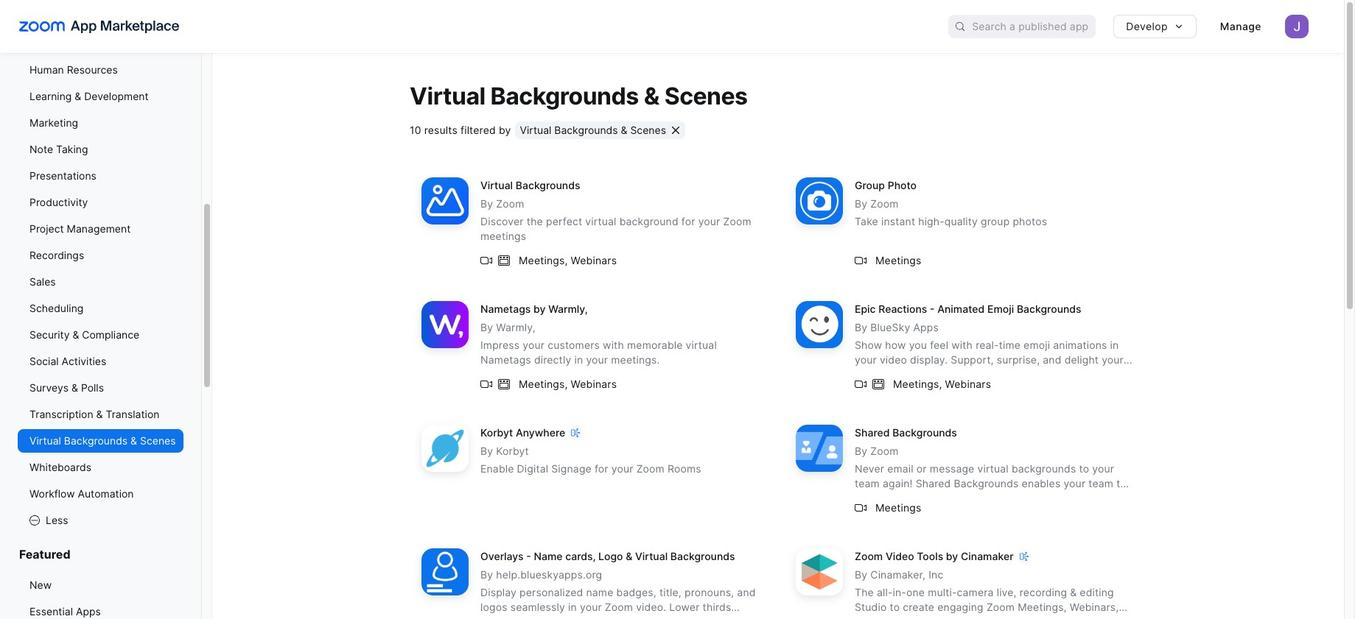 Task type: vqa. For each thing, say whether or not it's contained in the screenshot.
the Health in 'Health & Wellness' button
no



Task type: locate. For each thing, give the bounding box(es) containing it.
with up meetings.
[[603, 339, 624, 352]]

2 horizontal spatial by
[[946, 551, 958, 563]]

korbyt up enable
[[480, 427, 513, 439]]

your inside overlays - name cards, logo & virtual backgrounds by help.blueskyapps.org display personalized name badges, title, pronouns, and logos seamlessly in your zoom video. lower thirds display and fully customizable.
[[580, 602, 602, 614]]

0 horizontal spatial warmly,
[[496, 322, 536, 334]]

polls
[[81, 382, 104, 394]]

security & compliance link
[[18, 324, 183, 347]]

in down personalized
[[568, 602, 577, 614]]

by up impress
[[480, 322, 493, 334]]

1 vertical spatial virtual backgrounds & scenes
[[520, 124, 666, 137]]

title,
[[659, 587, 682, 599]]

&
[[644, 82, 659, 111], [75, 90, 81, 102], [621, 124, 627, 137], [72, 329, 79, 341], [71, 382, 78, 394], [96, 408, 103, 421], [131, 435, 137, 447], [626, 551, 633, 563], [1070, 587, 1077, 599]]

meetings, webinars
[[519, 254, 617, 267], [519, 378, 617, 390], [893, 378, 991, 390]]

logos
[[480, 602, 507, 614]]

team right enables
[[1089, 478, 1114, 490]]

virtual
[[410, 82, 485, 111], [520, 124, 551, 137], [480, 179, 513, 192], [29, 435, 61, 447], [635, 551, 668, 563]]

to inside by cinamaker, inc the all-in-one multi-camera live, recording & editing studio to create engaging zoom meetings, webinars, events - no matter your experience level
[[890, 602, 900, 614]]

0 vertical spatial warmly,
[[548, 303, 588, 316]]

apps inside essential apps link
[[76, 606, 101, 618]]

meetings, webinars down directly at the bottom of the page
[[519, 378, 617, 390]]

backgrounds
[[1012, 463, 1076, 476]]

the left perfect
[[527, 215, 543, 228]]

sales
[[29, 276, 56, 288]]

personalized
[[520, 587, 583, 599]]

by inside by cinamaker, inc the all-in-one multi-camera live, recording & editing studio to create engaging zoom meetings, webinars, events - no matter your experience level
[[855, 569, 868, 582]]

virtual backgrounds by zoom discover the perfect virtual background for your zoom meetings
[[480, 179, 752, 243]]

with inside nametags by warmly, by warmly, impress your customers with memorable virtual nametags directly in your meetings.
[[603, 339, 624, 352]]

by inside "by korbyt enable digital signage for your zoom rooms"
[[480, 445, 493, 458]]

in inside overlays - name cards, logo & virtual backgrounds by help.blueskyapps.org display personalized name badges, title, pronouns, and logos seamlessly in your zoom video. lower thirds display and fully customizable.
[[568, 602, 577, 614]]

0 horizontal spatial to
[[890, 602, 900, 614]]

0 vertical spatial for
[[682, 215, 695, 228]]

scenes inside button
[[630, 124, 666, 137]]

photo
[[888, 179, 917, 192]]

0 vertical spatial meetings
[[875, 254, 921, 267]]

meetings
[[480, 230, 526, 243]]

1 vertical spatial korbyt
[[496, 445, 529, 458]]

animated
[[938, 303, 985, 316]]

meetings, up level
[[1018, 602, 1067, 614]]

rooms
[[668, 463, 701, 476]]

1 vertical spatial shared
[[916, 478, 951, 490]]

team
[[855, 478, 880, 490], [1089, 478, 1114, 490]]

virtual up all
[[978, 463, 1009, 476]]

meetings, for feel
[[893, 378, 942, 390]]

2 vertical spatial -
[[891, 616, 896, 620]]

scenes inside 'link'
[[140, 435, 176, 447]]

human
[[29, 63, 64, 76]]

1 vertical spatial -
[[526, 551, 531, 563]]

virtual inside overlays - name cards, logo & virtual backgrounds by help.blueskyapps.org display personalized name badges, title, pronouns, and logos seamlessly in your zoom video. lower thirds display and fully customizable.
[[635, 551, 668, 563]]

0 horizontal spatial team
[[855, 478, 880, 490]]

background inside shared backgrounds by zoom never email or message virtual backgrounds to your team again! shared backgrounds enables your team to have a shared repository for all the background
[[1031, 493, 1090, 505]]

bluesky
[[871, 322, 910, 334]]

0 horizontal spatial -
[[526, 551, 531, 563]]

1 vertical spatial the
[[1012, 493, 1028, 505]]

2 horizontal spatial for
[[981, 493, 995, 505]]

manage button
[[1208, 15, 1273, 38]]

with up the support,
[[952, 339, 973, 352]]

1 horizontal spatial background
[[1031, 493, 1090, 505]]

and right pronouns,
[[737, 587, 756, 599]]

webinars down perfect
[[571, 254, 617, 267]]

workflow automation
[[29, 488, 134, 500]]

2 vertical spatial scenes
[[140, 435, 176, 447]]

support,
[[951, 354, 994, 367]]

1 horizontal spatial team
[[1089, 478, 1114, 490]]

marketing
[[29, 116, 78, 129]]

recordings link
[[18, 244, 183, 268]]

and down seamlessly at the bottom left
[[519, 616, 537, 620]]

zoom inside shared backgrounds by zoom never email or message virtual backgrounds to your team again! shared backgrounds enables your team to have a shared repository for all the background
[[871, 445, 899, 458]]

memorable
[[627, 339, 683, 352]]

- left the animated
[[930, 303, 935, 316]]

tools
[[917, 551, 943, 563]]

your inside virtual backgrounds by zoom discover the perfect virtual background for your zoom meetings
[[698, 215, 720, 228]]

0 horizontal spatial by
[[499, 124, 511, 137]]

shared backgrounds by zoom never email or message virtual backgrounds to your team again! shared backgrounds enables your team to have a shared repository for all the background
[[855, 427, 1127, 505]]

no
[[899, 616, 912, 620]]

1 horizontal spatial -
[[891, 616, 896, 620]]

animations
[[1053, 339, 1107, 352]]

1 meetings from the top
[[875, 254, 921, 267]]

& inside button
[[621, 124, 627, 137]]

webinars,
[[1070, 602, 1119, 614]]

your
[[698, 215, 720, 228], [523, 339, 545, 352], [586, 354, 608, 367], [855, 354, 877, 367], [1102, 354, 1124, 367], [612, 463, 633, 476], [1092, 463, 1114, 476], [1064, 478, 1086, 490], [580, 602, 602, 614], [950, 616, 972, 620]]

1 vertical spatial background
[[1031, 493, 1090, 505]]

2 vertical spatial for
[[981, 493, 995, 505]]

by right tools
[[946, 551, 958, 563]]

delight
[[1065, 354, 1099, 367]]

1 vertical spatial for
[[595, 463, 609, 476]]

cinamaker,
[[871, 569, 926, 582]]

perfect
[[546, 215, 582, 228]]

workflow automation link
[[18, 483, 183, 506]]

team up have
[[855, 478, 880, 490]]

workflow
[[29, 488, 75, 500]]

recordings
[[29, 249, 84, 262]]

2 horizontal spatial and
[[1043, 354, 1062, 367]]

group
[[981, 215, 1010, 228]]

apps up you
[[913, 322, 939, 334]]

video
[[880, 354, 907, 367]]

and inside the epic reactions - animated emoji backgrounds by bluesky apps show how you feel with real-time emoji animations in your video display. support,  surprise, and delight your zoom audience!
[[1043, 354, 1062, 367]]

and down emoji
[[1043, 354, 1062, 367]]

backgrounds inside virtual backgrounds by zoom discover the perfect virtual background for your zoom meetings
[[516, 179, 580, 192]]

0 horizontal spatial with
[[603, 339, 624, 352]]

0 vertical spatial and
[[1043, 354, 1062, 367]]

2 meetings from the top
[[875, 502, 921, 514]]

1 horizontal spatial the
[[1012, 493, 1028, 505]]

human resources link
[[18, 58, 183, 82]]

webinars
[[571, 254, 617, 267], [571, 378, 617, 390], [945, 378, 991, 390]]

new link
[[18, 574, 183, 598]]

2 team from the left
[[1089, 478, 1114, 490]]

2 vertical spatial virtual
[[978, 463, 1009, 476]]

by up directly at the bottom of the page
[[534, 303, 546, 316]]

nametags up impress
[[480, 303, 531, 316]]

0 vertical spatial virtual
[[585, 215, 616, 228]]

webinars down the support,
[[945, 378, 991, 390]]

virtual backgrounds & scenes inside button
[[520, 124, 666, 137]]

your inside "by korbyt enable digital signage for your zoom rooms"
[[612, 463, 633, 476]]

presentations link
[[18, 164, 183, 188]]

productivity link
[[18, 191, 183, 214]]

by up "display"
[[480, 569, 493, 582]]

0 vertical spatial in
[[1110, 339, 1119, 352]]

& inside overlays - name cards, logo & virtual backgrounds by help.blueskyapps.org display personalized name badges, title, pronouns, and logos seamlessly in your zoom video. lower thirds display and fully customizable.
[[626, 551, 633, 563]]

name
[[534, 551, 563, 563]]

essential apps link
[[18, 601, 183, 620]]

by up take
[[855, 198, 868, 210]]

meetings down again!
[[875, 502, 921, 514]]

zoom inside overlays - name cards, logo & virtual backgrounds by help.blueskyapps.org display personalized name badges, title, pronouns, and logos seamlessly in your zoom video. lower thirds display and fully customizable.
[[605, 602, 633, 614]]

by up the
[[855, 569, 868, 582]]

shared up 'never'
[[855, 427, 890, 439]]

0 vertical spatial apps
[[913, 322, 939, 334]]

- left "no"
[[891, 616, 896, 620]]

in inside nametags by warmly, by warmly, impress your customers with memorable virtual nametags directly in your meetings.
[[574, 354, 583, 367]]

webinars for background
[[571, 254, 617, 267]]

2 vertical spatial and
[[519, 616, 537, 620]]

0 horizontal spatial apps
[[76, 606, 101, 618]]

2 horizontal spatial to
[[1117, 478, 1127, 490]]

the right all
[[1012, 493, 1028, 505]]

meetings, down perfect
[[519, 254, 568, 267]]

0 horizontal spatial the
[[527, 215, 543, 228]]

virtual inside button
[[520, 124, 551, 137]]

reactions
[[879, 303, 927, 316]]

virtual inside nametags by warmly, by warmly, impress your customers with memorable virtual nametags directly in your meetings.
[[686, 339, 717, 352]]

- inside by cinamaker, inc the all-in-one multi-camera live, recording & editing studio to create engaging zoom meetings, webinars, events - no matter your experience level
[[891, 616, 896, 620]]

zoom
[[496, 198, 524, 210], [871, 198, 899, 210], [723, 215, 752, 228], [855, 369, 883, 381], [871, 445, 899, 458], [636, 463, 665, 476], [855, 551, 883, 563], [605, 602, 633, 614], [987, 602, 1015, 614]]

by inside virtual backgrounds by zoom discover the perfect virtual background for your zoom meetings
[[480, 198, 493, 210]]

meetings,
[[519, 254, 568, 267], [519, 378, 568, 390], [893, 378, 942, 390], [1018, 602, 1067, 614]]

video
[[886, 551, 914, 563]]

0 vertical spatial background
[[619, 215, 679, 228]]

1 horizontal spatial for
[[682, 215, 695, 228]]

webinars down customers
[[571, 378, 617, 390]]

project
[[29, 223, 64, 235]]

zoom inside by cinamaker, inc the all-in-one multi-camera live, recording & editing studio to create engaging zoom meetings, webinars, events - no matter your experience level
[[987, 602, 1015, 614]]

meetings, webinars down the display.
[[893, 378, 991, 390]]

studio
[[855, 602, 887, 614]]

2 vertical spatial by
[[946, 551, 958, 563]]

search a published app element
[[949, 15, 1096, 38]]

virtual right memorable
[[686, 339, 717, 352]]

meetings down instant
[[875, 254, 921, 267]]

name
[[586, 587, 613, 599]]

zoom inside group photo by zoom take instant high-quality group photos
[[871, 198, 899, 210]]

by up 'never'
[[855, 445, 868, 458]]

1 with from the left
[[603, 339, 624, 352]]

your inside by cinamaker, inc the all-in-one multi-camera live, recording & editing studio to create engaging zoom meetings, webinars, events - no matter your experience level
[[950, 616, 972, 620]]

matter
[[915, 616, 947, 620]]

1 horizontal spatial by
[[534, 303, 546, 316]]

0 horizontal spatial and
[[519, 616, 537, 620]]

meetings, for meetings
[[519, 254, 568, 267]]

epic reactions - animated emoji backgrounds by bluesky apps show how you feel with real-time emoji animations in your video display. support,  surprise, and delight your zoom audience!
[[855, 303, 1124, 381]]

1 vertical spatial apps
[[76, 606, 101, 618]]

1 horizontal spatial warmly,
[[548, 303, 588, 316]]

1 horizontal spatial shared
[[916, 478, 951, 490]]

warmly, up impress
[[496, 322, 536, 334]]

virtual right filtered
[[520, 124, 551, 137]]

backgrounds inside button
[[554, 124, 618, 137]]

0 horizontal spatial for
[[595, 463, 609, 476]]

with
[[603, 339, 624, 352], [952, 339, 973, 352]]

emoji
[[1024, 339, 1050, 352]]

1 vertical spatial by
[[534, 303, 546, 316]]

virtual up the discover
[[480, 179, 513, 192]]

the inside virtual backgrounds by zoom discover the perfect virtual background for your zoom meetings
[[527, 215, 543, 228]]

1 horizontal spatial with
[[952, 339, 973, 352]]

1 vertical spatial meetings
[[875, 502, 921, 514]]

create
[[903, 602, 935, 614]]

2 with from the left
[[952, 339, 973, 352]]

by up the discover
[[480, 198, 493, 210]]

by for zoom video tools by cinamaker
[[946, 551, 958, 563]]

2 horizontal spatial -
[[930, 303, 935, 316]]

epic
[[855, 303, 876, 316]]

1 horizontal spatial virtual
[[686, 339, 717, 352]]

0 vertical spatial shared
[[855, 427, 890, 439]]

pronouns,
[[685, 587, 734, 599]]

2 vertical spatial virtual backgrounds & scenes
[[29, 435, 176, 447]]

shared down "or"
[[916, 478, 951, 490]]

- inside the epic reactions - animated emoji backgrounds by bluesky apps show how you feel with real-time emoji animations in your video display. support,  surprise, and delight your zoom audience!
[[930, 303, 935, 316]]

in right animations
[[1110, 339, 1119, 352]]

signage
[[551, 463, 592, 476]]

meetings, inside by cinamaker, inc the all-in-one multi-camera live, recording & editing studio to create engaging zoom meetings, webinars, events - no matter your experience level
[[1018, 602, 1067, 614]]

translation
[[106, 408, 160, 421]]

camera
[[957, 587, 994, 599]]

meetings, down the display.
[[893, 378, 942, 390]]

all
[[998, 493, 1009, 505]]

korbyt
[[480, 427, 513, 439], [496, 445, 529, 458]]

directly
[[534, 354, 571, 367]]

virtual right perfect
[[585, 215, 616, 228]]

nametags down impress
[[480, 354, 531, 367]]

by right filtered
[[499, 124, 511, 137]]

by down epic
[[855, 322, 868, 334]]

2 vertical spatial to
[[890, 602, 900, 614]]

2 vertical spatial in
[[568, 602, 577, 614]]

real-
[[976, 339, 999, 352]]

meetings, webinars down perfect
[[519, 254, 617, 267]]

note
[[29, 143, 53, 155]]

logo
[[598, 551, 623, 563]]

0 vertical spatial nametags
[[480, 303, 531, 316]]

1 vertical spatial nametags
[[480, 354, 531, 367]]

by inside nametags by warmly, by warmly, impress your customers with memorable virtual nametags directly in your meetings.
[[534, 303, 546, 316]]

0 vertical spatial to
[[1079, 463, 1089, 476]]

meetings, down directly at the bottom of the page
[[519, 378, 568, 390]]

virtual
[[585, 215, 616, 228], [686, 339, 717, 352], [978, 463, 1009, 476]]

- left name
[[526, 551, 531, 563]]

korbyt anywhere
[[480, 427, 565, 439]]

1 horizontal spatial and
[[737, 587, 756, 599]]

in down customers
[[574, 354, 583, 367]]

apps inside the epic reactions - animated emoji backgrounds by bluesky apps show how you feel with real-time emoji animations in your video display. support,  surprise, and delight your zoom audience!
[[913, 322, 939, 334]]

2 horizontal spatial virtual
[[978, 463, 1009, 476]]

1 horizontal spatial apps
[[913, 322, 939, 334]]

by inside shared backgrounds by zoom never email or message virtual backgrounds to your team again! shared backgrounds enables your team to have a shared repository for all the background
[[855, 445, 868, 458]]

korbyt inside "by korbyt enable digital signage for your zoom rooms"
[[496, 445, 529, 458]]

virtual up badges,
[[635, 551, 668, 563]]

0 vertical spatial the
[[527, 215, 543, 228]]

for inside virtual backgrounds by zoom discover the perfect virtual background for your zoom meetings
[[682, 215, 695, 228]]

by up enable
[[480, 445, 493, 458]]

1 vertical spatial virtual
[[686, 339, 717, 352]]

backgrounds inside 'link'
[[64, 435, 128, 447]]

virtual up whiteboards
[[29, 435, 61, 447]]

shared
[[890, 493, 925, 505]]

banner
[[0, 0, 1344, 53]]

warmly, up customers
[[548, 303, 588, 316]]

group photo by zoom take instant high-quality group photos
[[855, 179, 1047, 228]]

live,
[[997, 587, 1017, 599]]

apps down new link
[[76, 606, 101, 618]]

message
[[930, 463, 975, 476]]

0 vertical spatial -
[[930, 303, 935, 316]]

zoom video tools by cinamaker
[[855, 551, 1014, 563]]

0 vertical spatial by
[[499, 124, 511, 137]]

0 horizontal spatial virtual
[[585, 215, 616, 228]]

banner containing develop
[[0, 0, 1344, 53]]

security & compliance
[[29, 329, 139, 341]]

overlays
[[480, 551, 524, 563]]

inc
[[929, 569, 944, 582]]

korbyt down "korbyt anywhere"
[[496, 445, 529, 458]]

1 vertical spatial scenes
[[630, 124, 666, 137]]

1 vertical spatial in
[[574, 354, 583, 367]]

webinars for apps
[[945, 378, 991, 390]]

virtual up results
[[410, 82, 485, 111]]

virtual backgrounds & scenes inside 'link'
[[29, 435, 176, 447]]

virtual backgrounds & scenes for virtual backgrounds & scenes 'link'
[[29, 435, 176, 447]]

audience!
[[886, 369, 934, 381]]

1 horizontal spatial to
[[1079, 463, 1089, 476]]

0 horizontal spatial background
[[619, 215, 679, 228]]



Task type: describe. For each thing, give the bounding box(es) containing it.
whiteboards
[[29, 461, 91, 474]]

develop button
[[1114, 15, 1197, 38]]

virtual inside shared backgrounds by zoom never email or message virtual backgrounds to your team again! shared backgrounds enables your team to have a shared repository for all the background
[[978, 463, 1009, 476]]

security
[[29, 329, 70, 341]]

repository
[[928, 493, 978, 505]]

meetings, webinars for meetings
[[519, 254, 617, 267]]

note taking link
[[18, 138, 183, 161]]

meetings for instant
[[875, 254, 921, 267]]

with inside the epic reactions - animated emoji backgrounds by bluesky apps show how you feel with real-time emoji animations in your video display. support,  surprise, and delight your zoom audience!
[[952, 339, 973, 352]]

customizable.
[[564, 616, 633, 620]]

seamlessly
[[510, 602, 565, 614]]

quality
[[945, 215, 978, 228]]

surprise,
[[997, 354, 1040, 367]]

project management
[[29, 223, 131, 235]]

results
[[424, 124, 458, 137]]

transcription
[[29, 408, 93, 421]]

by korbyt enable digital signage for your zoom rooms
[[480, 445, 701, 476]]

virtual inside 'link'
[[29, 435, 61, 447]]

10 results filtered by
[[410, 124, 511, 137]]

compliance
[[82, 329, 139, 341]]

virtual backgrounds & scenes button
[[515, 122, 685, 140]]

1 vertical spatial to
[[1117, 478, 1127, 490]]

development
[[84, 90, 149, 102]]

meetings.
[[611, 354, 660, 367]]

digital
[[517, 463, 548, 476]]

featured
[[19, 548, 70, 562]]

email
[[887, 463, 914, 476]]

surveys & polls link
[[18, 377, 183, 400]]

by inside group photo by zoom take instant high-quality group photos
[[855, 198, 868, 210]]

social
[[29, 355, 59, 368]]

social activities
[[29, 355, 106, 368]]

meetings, webinars for feel
[[893, 378, 991, 390]]

- inside overlays - name cards, logo & virtual backgrounds by help.blueskyapps.org display personalized name badges, title, pronouns, and logos seamlessly in your zoom video. lower thirds display and fully customizable.
[[526, 551, 531, 563]]

surveys
[[29, 382, 69, 394]]

for inside shared backgrounds by zoom never email or message virtual backgrounds to your team again! shared backgrounds enables your team to have a shared repository for all the background
[[981, 493, 995, 505]]

1 vertical spatial and
[[737, 587, 756, 599]]

meetings, webinars for directly
[[519, 378, 617, 390]]

high-
[[918, 215, 945, 228]]

develop
[[1126, 20, 1168, 32]]

discover
[[480, 215, 524, 228]]

multi-
[[928, 587, 957, 599]]

time
[[999, 339, 1021, 352]]

virtual inside virtual backgrounds by zoom discover the perfect virtual background for your zoom meetings
[[585, 215, 616, 228]]

scenes for virtual backgrounds & scenes 'link'
[[140, 435, 176, 447]]

10
[[410, 124, 421, 137]]

backgrounds inside the epic reactions - animated emoji backgrounds by bluesky apps show how you feel with real-time emoji animations in your video display. support,  surprise, and delight your zoom audience!
[[1017, 303, 1082, 316]]

in-
[[893, 587, 906, 599]]

virtual backgrounds & scenes for virtual backgrounds & scenes button
[[520, 124, 666, 137]]

2 nametags from the top
[[480, 354, 531, 367]]

0 vertical spatial scenes
[[664, 82, 748, 111]]

taking
[[56, 143, 88, 155]]

presentations
[[29, 169, 97, 182]]

in inside the epic reactions - animated emoji backgrounds by bluesky apps show how you feel with real-time emoji animations in your video display. support,  surprise, and delight your zoom audience!
[[1110, 339, 1119, 352]]

virtual backgrounds & scenes link
[[18, 430, 183, 453]]

show
[[855, 339, 882, 352]]

the inside shared backgrounds by zoom never email or message virtual backgrounds to your team again! shared backgrounds enables your team to have a shared repository for all the background
[[1012, 493, 1028, 505]]

level
[[1033, 616, 1056, 620]]

zoom inside the epic reactions - animated emoji backgrounds by bluesky apps show how you feel with real-time emoji animations in your video display. support,  surprise, and delight your zoom audience!
[[855, 369, 883, 381]]

by for 10 results filtered by
[[499, 124, 511, 137]]

recording
[[1020, 587, 1067, 599]]

manage
[[1220, 20, 1262, 32]]

essential
[[29, 606, 73, 618]]

sales link
[[18, 270, 183, 294]]

& inside by cinamaker, inc the all-in-one multi-camera live, recording & editing studio to create engaging zoom meetings, webinars, events - no matter your experience level
[[1070, 587, 1077, 599]]

scheduling link
[[18, 297, 183, 321]]

impress
[[480, 339, 520, 352]]

meetings, for directly
[[519, 378, 568, 390]]

enables
[[1022, 478, 1061, 490]]

all-
[[877, 587, 893, 599]]

by inside nametags by warmly, by warmly, impress your customers with memorable virtual nametags directly in your meetings.
[[480, 322, 493, 334]]

scheduling
[[29, 302, 84, 315]]

0 vertical spatial korbyt
[[480, 427, 513, 439]]

virtual inside virtual backgrounds by zoom discover the perfect virtual background for your zoom meetings
[[480, 179, 513, 192]]

the
[[855, 587, 874, 599]]

feel
[[930, 339, 949, 352]]

backgrounds inside overlays - name cards, logo & virtual backgrounds by help.blueskyapps.org display personalized name badges, title, pronouns, and logos seamlessly in your zoom video. lower thirds display and fully customizable.
[[670, 551, 735, 563]]

anywhere
[[516, 427, 565, 439]]

resources
[[67, 63, 118, 76]]

new
[[29, 579, 52, 592]]

meetings for email
[[875, 502, 921, 514]]

cards,
[[565, 551, 596, 563]]

by inside overlays - name cards, logo & virtual backgrounds by help.blueskyapps.org display personalized name badges, title, pronouns, and logos seamlessly in your zoom video. lower thirds display and fully customizable.
[[480, 569, 493, 582]]

Search text field
[[972, 16, 1096, 37]]

essential apps
[[29, 606, 101, 618]]

group
[[855, 179, 885, 192]]

& inside 'link'
[[131, 435, 137, 447]]

background inside virtual backgrounds by zoom discover the perfect virtual background for your zoom meetings
[[619, 215, 679, 228]]

scenes for virtual backgrounds & scenes button
[[630, 124, 666, 137]]

transcription & translation
[[29, 408, 160, 421]]

lower
[[669, 602, 700, 614]]

have
[[855, 493, 879, 505]]

automation
[[78, 488, 134, 500]]

surveys & polls
[[29, 382, 104, 394]]

learning & development
[[29, 90, 149, 102]]

0 horizontal spatial shared
[[855, 427, 890, 439]]

emoji
[[987, 303, 1014, 316]]

instant
[[881, 215, 915, 228]]

less
[[46, 514, 68, 527]]

nametags by warmly, by warmly, impress your customers with memorable virtual nametags directly in your meetings.
[[480, 303, 717, 367]]

webinars for with
[[571, 378, 617, 390]]

1 vertical spatial warmly,
[[496, 322, 536, 334]]

take
[[855, 215, 878, 228]]

by inside the epic reactions - animated emoji backgrounds by bluesky apps show how you feel with real-time emoji animations in your video display. support,  surprise, and delight your zoom audience!
[[855, 322, 868, 334]]

productivity
[[29, 196, 88, 209]]

marketing link
[[18, 111, 183, 135]]

for inside "by korbyt enable digital signage for your zoom rooms"
[[595, 463, 609, 476]]

activities
[[62, 355, 106, 368]]

editing
[[1080, 587, 1114, 599]]

1 team from the left
[[855, 478, 880, 490]]

enable
[[480, 463, 514, 476]]

human resources
[[29, 63, 118, 76]]

engaging
[[938, 602, 984, 614]]

experience
[[975, 616, 1030, 620]]

1 nametags from the top
[[480, 303, 531, 316]]

zoom inside "by korbyt enable digital signage for your zoom rooms"
[[636, 463, 665, 476]]

0 vertical spatial virtual backgrounds & scenes
[[410, 82, 748, 111]]



